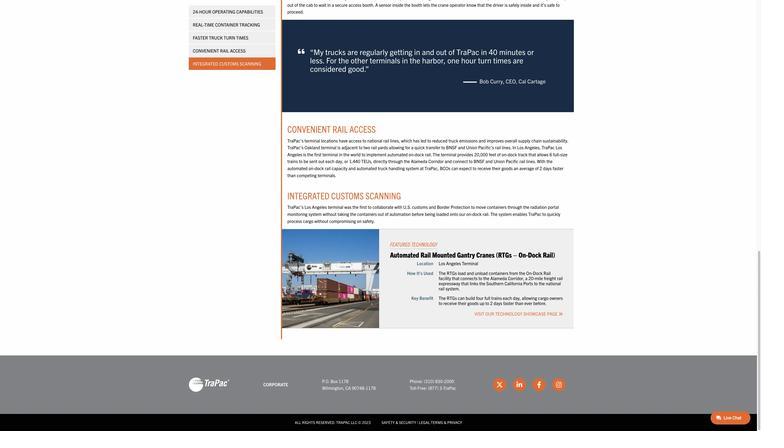 Task type: vqa. For each thing, say whether or not it's contained in the screenshot.
Container
yes



Task type: describe. For each thing, give the bounding box(es) containing it.
freight
[[544, 276, 556, 281]]

0 vertical spatial containers
[[487, 205, 507, 210]]

rail. inside the 'trapac's terminal locations have access to national rail lines, which has led to reduced truck emissions and improves overall supply chain sustainability. trapac's oakland terminal is adjacent to two rail yards allowing for a quick transfer to bnsf and union pacific's rail lines. in los angeles, trapac los angeles is the first terminal in the world to implement automated on-dock rail. the terminal provides 20,000 feet of on-dock track that allows 6 full-size trains to be sent out each day, or 1,440 teus, directly through the alameda corridor and connect to bnsf and union pacific rail lines. with the automated on-dock rail capacity and automated truck handling system at trapac, bcos can expect to receive their goods an average of 2 days faster than competing terminals.'
[[425, 152, 432, 157]]

to right up
[[485, 301, 489, 306]]

2 horizontal spatial automated
[[387, 152, 408, 157]]

angeles inside trapac's los angeles terminal was the first to collaborate with u.s. customs and border protection to move containers through the radiation portal monitoring system without taking the containers out of automation before being loaded onto our on-dock rail. the system enables trapac to quickly process cargo without compromising on safety.
[[312, 205, 327, 210]]

truck
[[209, 35, 223, 40]]

out inside trapac's los angeles terminal was the first to collaborate with u.s. customs and border protection to move containers through the radiation portal monitoring system without taking the containers out of automation before being loaded onto our on-dock rail. the system enables trapac to quickly process cargo without compromising on safety.
[[378, 212, 384, 217]]

1 horizontal spatial truck
[[449, 138, 458, 143]]

los inside trapac's los angeles terminal was the first to collaborate with u.s. customs and border protection to move containers through the radiation portal monitoring system without taking the containers out of automation before being loaded onto our on-dock rail. the system enables trapac to quickly process cargo without compromising on safety.
[[305, 205, 311, 210]]

2 horizontal spatial system
[[499, 212, 512, 217]]

through inside trapac's los angeles terminal was the first to collaborate with u.s. customs and border protection to move containers through the radiation portal monitoring system without taking the containers out of automation before being loaded onto our on-dock rail. the system enables trapac to quickly process cargo without compromising on safety.
[[508, 205, 522, 210]]

before
[[412, 212, 424, 217]]

los down mounted
[[439, 261, 445, 266]]

corridor,
[[508, 276, 524, 281]]

1 horizontal spatial automated
[[357, 166, 377, 171]]

to left two
[[359, 145, 362, 150]]

1 vertical spatial truck
[[378, 166, 388, 171]]

trapac inside trapac's los angeles terminal was the first to collaborate with u.s. customs and border protection to move containers through the radiation portal monitoring system without taking the containers out of automation before being loaded onto our on-dock rail. the system enables trapac to quickly process cargo without compromising on safety.
[[528, 212, 541, 217]]

rail inside convenient rail access link
[[220, 48, 229, 53]]

onto
[[450, 212, 458, 217]]

proceeds
[[488, 0, 505, 1]]

owners
[[549, 296, 563, 301]]

load
[[458, 271, 466, 276]]

2 inside from the left
[[520, 2, 531, 7]]

that inside the 'trapac's terminal locations have access to national rail lines, which has led to reduced truck emissions and improves overall supply chain sustainability. trapac's oakland terminal is adjacent to two rail yards allowing for a quick transfer to bnsf and union pacific's rail lines. in los angeles, trapac los angeles is the first terminal in the world to implement automated on-dock rail. the terminal provides 20,000 feet of on-dock track that allows 6 full-size trains to be sent out each day, or 1,440 teus, directly through the alameda corridor and connect to bnsf and union pacific rail lines. with the automated on-dock rail capacity and automated truck handling system at trapac, bcos can expect to receive their goods an average of 2 days faster than competing terminals.'
[[529, 152, 536, 157]]

2 horizontal spatial driver
[[493, 2, 504, 7]]

proceed.
[[287, 9, 304, 14]]

or inside ""my trucks are regularly getting in and out of trapac in 40 minutes or less. for the other terminals in the harbor, one hour turn times are considered good.""
[[527, 47, 534, 57]]

40
[[489, 47, 497, 57]]

to left be at the left of the page
[[299, 159, 303, 164]]

rail up terminals.
[[325, 166, 331, 171]]

rtgs for load
[[447, 271, 457, 276]]

rights
[[302, 420, 315, 425]]

to left "move"
[[471, 205, 475, 210]]

(rtgs
[[496, 250, 512, 259]]

1 horizontal spatial technology
[[495, 311, 522, 317]]

than inside the rtgs can build four full trains each day, allowing cargo owners to receive their goods up to 2 days faster than ever before.
[[515, 301, 523, 306]]

full
[[485, 296, 490, 301]]

before.
[[533, 301, 547, 306]]

and inside ""my trucks are regularly getting in and out of trapac in 40 minutes or less. for the other terminals in the harbor, one hour turn times are considered good.""
[[422, 47, 434, 57]]

90748-
[[352, 386, 366, 391]]

out inside ""my trucks are regularly getting in and out of trapac in 40 minutes or less. for the other terminals in the harbor, one hour turn times are considered good.""
[[436, 47, 447, 57]]

lets
[[423, 2, 430, 7]]

a inside the rtgs load and unload containers from the on-dock rail facility that connects to the alameda corridor, a 20-mile freight rail expressway that links the southern california ports to the national rail system.
[[525, 276, 527, 281]]

their inside the rtgs can build four full trains each day, allowing cargo owners to receive their goods up to 2 days faster than ever before.
[[458, 301, 466, 306]]

0 vertical spatial 1178
[[339, 379, 349, 384]]

1 horizontal spatial access
[[349, 123, 376, 135]]

rail down track at the right of page
[[519, 159, 525, 164]]

benefit
[[419, 296, 433, 301]]

and down 1,440
[[349, 166, 356, 171]]

0 horizontal spatial convenient
[[193, 48, 219, 53]]

1 vertical spatial convenient rail access
[[287, 123, 376, 135]]

to right expect
[[473, 166, 476, 171]]

the rtgs can build four full trains each day, allowing cargo owners to receive their goods up to 2 days faster than ever before.
[[439, 296, 563, 306]]

expressway
[[439, 281, 460, 286]]

trains inside the 'trapac's terminal locations have access to national rail lines, which has led to reduced truck emissions and improves overall supply chain sustainability. trapac's oakland terminal is adjacent to two rail yards allowing for a quick transfer to bnsf and union pacific's rail lines. in los angeles, trapac los angeles is the first terminal in the world to implement automated on-dock rail. the terminal provides 20,000 feet of on-dock track that allows 6 full-size trains to be sent out each day, or 1,440 teus, directly through the alameda corridor and connect to bnsf and union pacific rail lines. with the automated on-dock rail capacity and automated truck handling system at trapac, bcos can expect to receive their goods an average of 2 days faster than competing terminals.'
[[287, 159, 298, 164]]

terminal,
[[360, 0, 377, 1]]

can inside the 'trapac's terminal locations have access to national rail lines, which has led to reduced truck emissions and improves overall supply chain sustainability. trapac's oakland terminal is adjacent to two rail yards allowing for a quick transfer to bnsf and union pacific's rail lines. in los angeles, trapac los angeles is the first terminal in the world to implement automated on-dock rail. the terminal provides 20,000 feet of on-dock track that allows 6 full-size trains to be sent out each day, or 1,440 teus, directly through the alameda corridor and connect to bnsf and union pacific rail lines. with the automated on-dock rail capacity and automated truck handling system at trapac, bcos can expect to receive their goods an average of 2 days faster than competing terminals.'
[[451, 166, 458, 171]]

unload
[[475, 271, 488, 276]]

and inside the rtgs load and unload containers from the on-dock rail facility that connects to the alameda corridor, a 20-mile freight rail expressway that links the southern california ports to the national rail system.
[[467, 271, 474, 276]]

solid image
[[298, 48, 305, 55]]

for
[[405, 145, 410, 150]]

legal terms & privacy link
[[419, 420, 462, 425]]

good."
[[348, 64, 369, 74]]

in right terminals
[[402, 55, 408, 65]]

2023
[[362, 420, 371, 425]]

hour
[[461, 55, 476, 65]]

0 horizontal spatial integrated customs scanning
[[193, 61, 261, 66]]

transfer
[[426, 145, 440, 150]]

their inside the 'trapac's terminal locations have access to national rail lines, which has led to reduced truck emissions and improves overall supply chain sustainability. trapac's oakland terminal is adjacent to two rail yards allowing for a quick transfer to bnsf and union pacific's rail lines. in los angeles, trapac los angeles is the first terminal in the world to implement automated on-dock rail. the terminal provides 20,000 feet of on-dock track that allows 6 full-size trains to be sent out each day, or 1,440 teus, directly through the alameda corridor and connect to bnsf and union pacific rail lines. with the automated on-dock rail capacity and automated truck handling system at trapac, bcos can expect to receive their goods an average of 2 days faster than competing terminals.'
[[492, 166, 501, 171]]

harbor,
[[422, 55, 446, 65]]

to right entry
[[348, 0, 352, 1]]

on
[[357, 218, 362, 224]]

to down reduced
[[441, 145, 445, 150]]

safety & security | legal terms & privacy
[[382, 420, 462, 425]]

the inside trapac's los angeles terminal was the first to collaborate with u.s. customs and border protection to move containers through the radiation portal monitoring system without taking the containers out of automation before being loaded onto our on-dock rail. the system enables trapac to quickly process cargo without compromising on safety.
[[490, 212, 498, 217]]

automation
[[389, 212, 411, 217]]

allowing inside the rtgs can build four full trains each day, allowing cargo owners to receive their goods up to 2 days faster than ever before.
[[522, 296, 537, 301]]

rail right two
[[371, 145, 377, 150]]

1 horizontal spatial driver
[[476, 0, 487, 1]]

secure
[[335, 2, 348, 7]]

faster truck turn times link
[[189, 31, 275, 44]]

move
[[476, 205, 486, 210]]

safely
[[509, 2, 519, 7]]

hour
[[199, 9, 211, 14]]

0 vertical spatial lines.
[[502, 145, 512, 150]]

2 inside the 'trapac's terminal locations have access to national rail lines, which has led to reduced truck emissions and improves overall supply chain sustainability. trapac's oakland terminal is adjacent to two rail yards allowing for a quick transfer to bnsf and union pacific's rail lines. in los angeles, trapac los angeles is the first terminal in the world to implement automated on-dock rail. the terminal provides 20,000 feet of on-dock track that allows 6 full-size trains to be sent out each day, or 1,440 teus, directly through the alameda corridor and connect to bnsf and union pacific rail lines. with the automated on-dock rail capacity and automated truck handling system at trapac, bcos can expect to receive their goods an average of 2 days faster than competing terminals.'
[[540, 166, 542, 171]]

and up pacific's
[[479, 138, 486, 143]]

safety.
[[363, 218, 375, 224]]

and up provides
[[458, 145, 465, 150]]

and down the feet
[[486, 159, 493, 164]]

1 horizontal spatial integrated
[[287, 190, 329, 202]]

crane
[[438, 2, 449, 7]]

integrated customs scanning link
[[189, 57, 275, 70]]

goods inside the rtgs can build four full trains each day, allowing cargo owners to receive their goods up to 2 days faster than ever before.
[[467, 301, 479, 306]]

designated
[[421, 0, 442, 1]]

national inside the 'trapac's terminal locations have access to national rail lines, which has led to reduced truck emissions and improves overall supply chain sustainability. trapac's oakland terminal is adjacent to two rail yards allowing for a quick transfer to bnsf and union pacific's rail lines. in los angeles, trapac los angeles is the first terminal in the world to implement automated on-dock rail. the terminal provides 20,000 feet of on-dock track that allows 6 full-size trains to be sent out each day, or 1,440 teus, directly through the alameda corridor and connect to bnsf and union pacific rail lines. with the automated on-dock rail capacity and automated truck handling system at trapac, bcos can expect to receive their goods an average of 2 days faster than competing terminals.'
[[367, 138, 382, 143]]

rail up yards
[[383, 138, 389, 143]]

faster inside the rtgs can build four full trains each day, allowing cargo owners to receive their goods up to 2 days faster than ever before.
[[503, 301, 514, 306]]

sensor
[[379, 2, 391, 7]]

ports
[[523, 281, 533, 286]]

0 horizontal spatial integrated
[[193, 61, 218, 66]]

all
[[295, 420, 301, 425]]

an
[[514, 166, 518, 171]]

1 vertical spatial without
[[314, 218, 328, 224]]

on- inside trapac's los angeles terminal was the first to collaborate with u.s. customs and border protection to move containers through the radiation portal monitoring system without taking the containers out of automation before being loaded onto our on-dock rail. the system enables trapac to quickly process cargo without compromising on safety.
[[466, 212, 472, 217]]

1 horizontal spatial bnsf
[[474, 159, 485, 164]]

1 horizontal spatial union
[[494, 159, 505, 164]]

rail inside featured technology automated rail mounted gantry cranes (rtgs – on-dock rail)
[[421, 250, 431, 259]]

to up two
[[363, 138, 366, 143]]

faster truck turn times
[[193, 35, 248, 40]]

to right links on the bottom right of page
[[479, 276, 482, 281]]

build
[[466, 296, 475, 301]]

rail down facility
[[439, 286, 445, 292]]

and inside upon entry to the terminal, the driver is provided a designated lane number. the driver proceeds to the lane, where they then step out of the cab to wait in a secure access booth. a sensor inside the booth lets the crane operator know that the driver is safely inside and it's safe to proceed.
[[532, 2, 540, 7]]

of inside trapac's los angeles terminal was the first to collaborate with u.s. customs and border protection to move containers through the radiation portal monitoring system without taking the containers out of automation before being loaded onto our on-dock rail. the system enables trapac to quickly process cargo without compromising on safety.
[[385, 212, 388, 217]]

rail down 'improves'
[[495, 145, 501, 150]]

1 horizontal spatial lines.
[[526, 159, 536, 164]]

1 vertical spatial customs
[[331, 190, 364, 202]]

days inside the rtgs can build four full trains each day, allowing cargo owners to receive their goods up to 2 days faster than ever before.
[[494, 301, 502, 306]]

0 horizontal spatial convenient rail access
[[193, 48, 245, 53]]

0 horizontal spatial union
[[466, 145, 477, 150]]

to down two
[[362, 152, 365, 157]]

rtgs for can
[[447, 296, 457, 301]]

0 horizontal spatial bnsf
[[446, 145, 457, 150]]

on- down sent
[[309, 166, 315, 171]]

chain
[[531, 138, 542, 143]]

capabilities
[[236, 9, 263, 14]]

2 & from the left
[[444, 420, 446, 425]]

yards
[[378, 145, 388, 150]]

rail. inside trapac's los angeles terminal was the first to collaborate with u.s. customs and border protection to move containers through the radiation portal monitoring system without taking the containers out of automation before being loaded onto our on-dock rail. the system enables trapac to quickly process cargo without compromising on safety.
[[483, 212, 489, 217]]

average
[[519, 166, 534, 171]]

implement
[[366, 152, 386, 157]]

terminal inside trapac's los angeles terminal was the first to collaborate with u.s. customs and border protection to move containers through the radiation portal monitoring system without taking the containers out of automation before being loaded onto our on-dock rail. the system enables trapac to quickly process cargo without compromising on safety.
[[328, 205, 343, 210]]

is down have on the left of page
[[338, 145, 341, 150]]

to up safely
[[506, 0, 510, 1]]

wait
[[319, 2, 326, 7]]

day, inside the 'trapac's terminal locations have access to national rail lines, which has led to reduced truck emissions and improves overall supply chain sustainability. trapac's oakland terminal is adjacent to two rail yards allowing for a quick transfer to bnsf and union pacific's rail lines. in los angeles, trapac los angeles is the first terminal in the world to implement automated on-dock rail. the terminal provides 20,000 feet of on-dock track that allows 6 full-size trains to be sent out each day, or 1,440 teus, directly through the alameda corridor and connect to bnsf and union pacific rail lines. with the automated on-dock rail capacity and automated truck handling system at trapac, bcos can expect to receive their goods an average of 2 days faster than competing terminals.'
[[335, 159, 343, 164]]

"my trucks are regularly getting in and out of trapac in 40 minutes or less. for the other terminals in the harbor, one hour turn times are considered good."
[[310, 47, 534, 74]]

1 vertical spatial containers
[[357, 212, 377, 217]]

rail right freight
[[557, 276, 563, 281]]

rail up have on the left of page
[[332, 123, 348, 135]]

each inside the rtgs can build four full trains each day, allowing cargo owners to receive their goods up to 2 days faster than ever before.
[[503, 296, 512, 301]]

first inside the 'trapac's terminal locations have access to national rail lines, which has led to reduced truck emissions and improves overall supply chain sustainability. trapac's oakland terminal is adjacent to two rail yards allowing for a quick transfer to bnsf and union pacific's rail lines. in los angeles, trapac los angeles is the first terminal in the world to implement automated on-dock rail. the terminal provides 20,000 feet of on-dock track that allows 6 full-size trains to be sent out each day, or 1,440 teus, directly through the alameda corridor and connect to bnsf and union pacific rail lines. with the automated on-dock rail capacity and automated truck handling system at trapac, bcos can expect to receive their goods an average of 2 days faster than competing terminals.'
[[314, 152, 321, 157]]

1,440
[[349, 159, 360, 164]]

rail inside the rtgs load and unload containers from the on-dock rail facility that connects to the alameda corridor, a 20-mile freight rail expressway that links the southern california ports to the national rail system.
[[544, 271, 551, 276]]

corridor
[[428, 159, 444, 164]]

expect
[[459, 166, 472, 171]]

a inside the 'trapac's terminal locations have access to national rail lines, which has led to reduced truck emissions and improves overall supply chain sustainability. trapac's oakland terminal is adjacent to two rail yards allowing for a quick transfer to bnsf and union pacific's rail lines. in los angeles, trapac los angeles is the first terminal in the world to implement automated on-dock rail. the terminal provides 20,000 feet of on-dock track that allows 6 full-size trains to be sent out each day, or 1,440 teus, directly through the alameda corridor and connect to bnsf and union pacific rail lines. with the automated on-dock rail capacity and automated truck handling system at trapac, bcos can expect to receive their goods an average of 2 days faster than competing terminals.'
[[411, 145, 414, 150]]

through inside the 'trapac's terminal locations have access to national rail lines, which has led to reduced truck emissions and improves overall supply chain sustainability. trapac's oakland terminal is adjacent to two rail yards allowing for a quick transfer to bnsf and union pacific's rail lines. in los angeles, trapac los angeles is the first terminal in the world to implement automated on-dock rail. the terminal provides 20,000 feet of on-dock track that allows 6 full-size trains to be sent out each day, or 1,440 teus, directly through the alameda corridor and connect to bnsf and union pacific rail lines. with the automated on-dock rail capacity and automated truck handling system at trapac, bcos can expect to receive their goods an average of 2 days faster than competing terminals.'
[[388, 159, 403, 164]]

a up booth
[[418, 0, 420, 1]]

operating
[[212, 9, 235, 14]]

access inside the 'trapac's terminal locations have access to national rail lines, which has led to reduced truck emissions and improves overall supply chain sustainability. trapac's oakland terminal is adjacent to two rail yards allowing for a quick transfer to bnsf and union pacific's rail lines. in los angeles, trapac los angeles is the first terminal in the world to implement automated on-dock rail. the terminal provides 20,000 feet of on-dock track that allows 6 full-size trains to be sent out each day, or 1,440 teus, directly through the alameda corridor and connect to bnsf and union pacific rail lines. with the automated on-dock rail capacity and automated truck handling system at trapac, bcos can expect to receive their goods an average of 2 days faster than competing terminals.'
[[349, 138, 362, 143]]

to right the led
[[427, 138, 431, 143]]

that up system.
[[452, 276, 459, 281]]

quickly
[[547, 212, 560, 217]]

1 vertical spatial scanning
[[365, 190, 401, 202]]

capacity
[[332, 166, 348, 171]]

footer containing p.o. box 1178
[[0, 356, 757, 431]]

can inside the rtgs can build four full trains each day, allowing cargo owners to receive their goods up to 2 days faster than ever before.
[[458, 296, 465, 301]]

technology inside featured technology automated rail mounted gantry cranes (rtgs – on-dock rail)
[[411, 241, 437, 248]]

it's
[[417, 271, 423, 276]]

0 horizontal spatial automated
[[287, 166, 308, 171]]

dock down quick
[[415, 152, 424, 157]]

1 & from the left
[[396, 420, 398, 425]]

other
[[351, 55, 368, 65]]

|
[[417, 420, 418, 425]]

access inside upon entry to the terminal, the driver is provided a designated lane number. the driver proceeds to the lane, where they then step out of the cab to wait in a secure access booth. a sensor inside the booth lets the crane operator know that the driver is safely inside and it's safe to proceed.
[[349, 2, 361, 7]]

or inside the 'trapac's terminal locations have access to national rail lines, which has led to reduced truck emissions and improves overall supply chain sustainability. trapac's oakland terminal is adjacent to two rail yards allowing for a quick transfer to bnsf and union pacific's rail lines. in los angeles, trapac los angeles is the first terminal in the world to implement automated on-dock rail. the terminal provides 20,000 feet of on-dock track that allows 6 full-size trains to be sent out each day, or 1,440 teus, directly through the alameda corridor and connect to bnsf and union pacific rail lines. with the automated on-dock rail capacity and automated truck handling system at trapac, bcos can expect to receive their goods an average of 2 days faster than competing terminals.'
[[344, 159, 348, 164]]

privacy
[[447, 420, 462, 425]]

faster
[[193, 35, 208, 40]]

then
[[549, 0, 558, 1]]

visit our technology showcase page link
[[474, 311, 563, 317]]

step
[[559, 0, 567, 1]]

alameda inside the rtgs load and unload containers from the on-dock rail facility that connects to the alameda corridor, a 20-mile freight rail expressway that links the southern california ports to the national rail system.
[[490, 276, 507, 281]]

2 trapac's from the top
[[287, 145, 304, 150]]

1 horizontal spatial are
[[513, 55, 523, 65]]

2000
[[444, 379, 454, 384]]

p.o. box 1178 wilmington, ca 90748-1178
[[322, 379, 376, 391]]

in
[[513, 145, 516, 150]]

0 horizontal spatial access
[[230, 48, 245, 53]]

the inside upon entry to the terminal, the driver is provided a designated lane number. the driver proceeds to the lane, where they then step out of the cab to wait in a secure access booth. a sensor inside the booth lets the crane operator know that the driver is safely inside and it's safe to proceed.
[[468, 0, 475, 1]]

0 horizontal spatial system
[[308, 212, 322, 217]]

on- inside featured technology automated rail mounted gantry cranes (rtgs – on-dock rail)
[[519, 250, 528, 259]]

booth
[[411, 2, 422, 7]]

which
[[401, 138, 412, 143]]

sent
[[309, 159, 317, 164]]

times
[[236, 35, 248, 40]]

turn
[[224, 35, 235, 40]]

in right getting
[[414, 47, 420, 57]]

national inside the rtgs load and unload containers from the on-dock rail facility that connects to the alameda corridor, a 20-mile freight rail expressway that links the southern california ports to the national rail system.
[[546, 281, 561, 286]]

is left safely
[[505, 2, 508, 7]]

quick
[[414, 145, 425, 150]]

our
[[485, 311, 494, 317]]

trapac inside the 'trapac's terminal locations have access to national rail lines, which has led to reduced truck emissions and improves overall supply chain sustainability. trapac's oakland terminal is adjacent to two rail yards allowing for a quick transfer to bnsf and union pacific's rail lines. in los angeles, trapac los angeles is the first terminal in the world to implement automated on-dock rail. the terminal provides 20,000 feet of on-dock track that allows 6 full-size trains to be sent out each day, or 1,440 teus, directly through the alameda corridor and connect to bnsf and union pacific rail lines. with the automated on-dock rail capacity and automated truck handling system at trapac, bcos can expect to receive their goods an average of 2 days faster than competing terminals.'
[[542, 145, 555, 150]]

los up full-
[[556, 145, 562, 150]]

to down radiation
[[542, 212, 546, 217]]

cargo inside trapac's los angeles terminal was the first to collaborate with u.s. customs and border protection to move containers through the radiation portal monitoring system without taking the containers out of automation before being loaded onto our on-dock rail. the system enables trapac to quickly process cargo without compromising on safety.
[[303, 218, 313, 224]]

provided
[[400, 0, 417, 1]]

1 horizontal spatial 1178
[[366, 386, 376, 391]]

6
[[550, 152, 552, 157]]

that left links on the bottom right of page
[[461, 281, 469, 286]]

1 horizontal spatial convenient
[[287, 123, 331, 135]]

have
[[339, 138, 348, 143]]

collaborate
[[372, 205, 393, 210]]



Task type: locate. For each thing, give the bounding box(es) containing it.
number.
[[451, 0, 467, 1]]

border
[[437, 205, 450, 210]]

national up the owners at the bottom
[[546, 281, 561, 286]]

receive inside the rtgs can build four full trains each day, allowing cargo owners to receive their goods up to 2 days faster than ever before.
[[443, 301, 457, 306]]

2 horizontal spatial angeles
[[446, 261, 461, 266]]

integrated down faster
[[193, 61, 218, 66]]

integrated customs scanning down convenient rail access link
[[193, 61, 261, 66]]

3 trapac's from the top
[[287, 205, 304, 210]]

0 vertical spatial access
[[349, 2, 361, 7]]

0 horizontal spatial national
[[367, 138, 382, 143]]

0 vertical spatial integrated
[[193, 61, 218, 66]]

2 vertical spatial angeles
[[446, 261, 461, 266]]

the inside the rtgs can build four full trains each day, allowing cargo owners to receive their goods up to 2 days faster than ever before.
[[439, 296, 446, 301]]

1 vertical spatial rail.
[[483, 212, 489, 217]]

1178
[[339, 379, 349, 384], [366, 386, 376, 391]]

1 horizontal spatial national
[[546, 281, 561, 286]]

bnsf down 20,000
[[474, 159, 485, 164]]

of down the with
[[535, 166, 539, 171]]

minutes
[[499, 47, 525, 57]]

0 horizontal spatial goods
[[467, 301, 479, 306]]

union down emissions
[[466, 145, 477, 150]]

1 horizontal spatial faster
[[553, 166, 563, 171]]

2 access from the top
[[349, 138, 362, 143]]

to left collaborate
[[368, 205, 371, 210]]

curry,
[[490, 78, 504, 85]]

system inside the 'trapac's terminal locations have access to national rail lines, which has led to reduced truck emissions and improves overall supply chain sustainability. trapac's oakland terminal is adjacent to two rail yards allowing for a quick transfer to bnsf and union pacific's rail lines. in los angeles, trapac los angeles is the first terminal in the world to implement automated on-dock rail. the terminal provides 20,000 feet of on-dock track that allows 6 full-size trains to be sent out each day, or 1,440 teus, directly through the alameda corridor and connect to bnsf and union pacific rail lines. with the automated on-dock rail capacity and automated truck handling system at trapac, bcos can expect to receive their goods an average of 2 days faster than competing terminals.'
[[406, 166, 419, 171]]

real-
[[193, 22, 204, 27]]

rtgs inside the rtgs can build four full trains each day, allowing cargo owners to receive their goods up to 2 days faster than ever before.
[[447, 296, 457, 301]]

convenient rail access up locations
[[287, 123, 376, 135]]

facility
[[439, 276, 451, 281]]

is up be at the left of the page
[[303, 152, 306, 157]]

that inside upon entry to the terminal, the driver is provided a designated lane number. the driver proceeds to the lane, where they then step out of the cab to wait in a secure access booth. a sensor inside the booth lets the crane operator know that the driver is safely inside and it's safe to proceed.
[[477, 2, 485, 7]]

connects
[[460, 276, 478, 281]]

terminal
[[462, 261, 478, 266]]

than left the competing
[[287, 173, 296, 178]]

sustainability.
[[543, 138, 568, 143]]

0 horizontal spatial angeles
[[287, 152, 302, 157]]

1 vertical spatial integrated customs scanning
[[287, 190, 401, 202]]

that down angeles,
[[529, 152, 536, 157]]

integrated down the competing
[[287, 190, 329, 202]]

security
[[399, 420, 416, 425]]

0 horizontal spatial days
[[494, 301, 502, 306]]

protection
[[451, 205, 470, 210]]

los up monitoring
[[305, 205, 311, 210]]

corporate image
[[189, 378, 229, 393]]

receive down 20,000
[[477, 166, 491, 171]]

operator
[[450, 2, 465, 7]]

of up the proceed.
[[294, 2, 298, 7]]

lines. left in
[[502, 145, 512, 150]]

system right monitoring
[[308, 212, 322, 217]]

rail down faster truck turn times
[[220, 48, 229, 53]]

national
[[367, 138, 382, 143], [546, 281, 561, 286]]

trapac down 2000
[[443, 386, 456, 391]]

1 horizontal spatial or
[[527, 47, 534, 57]]

access up two
[[349, 123, 376, 135]]

overall
[[505, 138, 517, 143]]

rail
[[220, 48, 229, 53], [332, 123, 348, 135], [421, 250, 431, 259], [544, 271, 551, 276]]

0 horizontal spatial through
[[388, 159, 403, 164]]

receive inside the 'trapac's terminal locations have access to national rail lines, which has led to reduced truck emissions and improves overall supply chain sustainability. trapac's oakland terminal is adjacent to two rail yards allowing for a quick transfer to bnsf and union pacific's rail lines. in los angeles, trapac los angeles is the first terminal in the world to implement automated on-dock rail. the terminal provides 20,000 feet of on-dock track that allows 6 full-size trains to be sent out each day, or 1,440 teus, directly through the alameda corridor and connect to bnsf and union pacific rail lines. with the automated on-dock rail capacity and automated truck handling system at trapac, bcos can expect to receive their goods an average of 2 days faster than competing terminals.'
[[477, 166, 491, 171]]

and
[[532, 2, 540, 7], [422, 47, 434, 57], [479, 138, 486, 143], [458, 145, 465, 150], [445, 159, 452, 164], [486, 159, 493, 164], [349, 166, 356, 171], [429, 205, 436, 210], [467, 271, 474, 276]]

1 horizontal spatial through
[[508, 205, 522, 210]]

integrated
[[193, 61, 218, 66], [287, 190, 329, 202]]

regularly
[[360, 47, 388, 57]]

1 horizontal spatial days
[[543, 166, 552, 171]]

than left ever
[[515, 301, 523, 306]]

customs up the was
[[331, 190, 364, 202]]

ca
[[345, 386, 351, 391]]

0 vertical spatial convenient rail access
[[193, 48, 245, 53]]

trapac's for convenient rail access
[[287, 138, 304, 143]]

of right the feet
[[497, 152, 501, 157]]

0 horizontal spatial alameda
[[411, 159, 427, 164]]

are
[[347, 47, 358, 57], [513, 55, 523, 65]]

trains left be at the left of the page
[[287, 159, 298, 164]]

size
[[560, 152, 567, 157]]

0 vertical spatial customs
[[219, 61, 239, 66]]

terms
[[431, 420, 443, 425]]

0 horizontal spatial inside
[[392, 2, 403, 7]]

receive
[[477, 166, 491, 171], [443, 301, 457, 306]]

1 vertical spatial faster
[[503, 301, 514, 306]]

1 vertical spatial allowing
[[522, 296, 537, 301]]

allowing inside the 'trapac's terminal locations have access to national rail lines, which has led to reduced truck emissions and improves overall supply chain sustainability. trapac's oakland terminal is adjacent to two rail yards allowing for a quick transfer to bnsf and union pacific's rail lines. in los angeles, trapac los angeles is the first terminal in the world to implement automated on-dock rail. the terminal provides 20,000 feet of on-dock track that allows 6 full-size trains to be sent out each day, or 1,440 teus, directly through the alameda corridor and connect to bnsf and union pacific rail lines. with the automated on-dock rail capacity and automated truck handling system at trapac, bcos can expect to receive their goods an average of 2 days faster than competing terminals.'
[[389, 145, 404, 150]]

3-
[[439, 386, 443, 391]]

days down the with
[[543, 166, 552, 171]]

first inside trapac's los angeles terminal was the first to collaborate with u.s. customs and border protection to move containers through the radiation portal monitoring system without taking the containers out of automation before being loaded onto our on-dock rail. the system enables trapac to quickly process cargo without compromising on safety.
[[360, 205, 367, 210]]

truck down directly
[[378, 166, 388, 171]]

1 vertical spatial dock
[[533, 271, 543, 276]]

out inside upon entry to the terminal, the driver is provided a designated lane number. the driver proceeds to the lane, where they then step out of the cab to wait in a secure access booth. a sensor inside the booth lets the crane operator know that the driver is safely inside and it's safe to proceed.
[[287, 2, 293, 7]]

0 horizontal spatial driver
[[385, 0, 395, 1]]

to right "benefit"
[[439, 301, 442, 306]]

out right sent
[[318, 159, 324, 164]]

0 horizontal spatial scanning
[[240, 61, 261, 66]]

0 horizontal spatial 1178
[[339, 379, 349, 384]]

dock
[[415, 152, 424, 157], [508, 152, 517, 157], [315, 166, 324, 171], [472, 212, 482, 217]]

automated down be at the left of the page
[[287, 166, 308, 171]]

1 rtgs from the top
[[447, 271, 457, 276]]

angeles,
[[525, 145, 541, 150]]

0 horizontal spatial &
[[396, 420, 398, 425]]

through up enables
[[508, 205, 522, 210]]

to right ports
[[534, 281, 538, 286]]

in inside the 'trapac's terminal locations have access to national rail lines, which has led to reduced truck emissions and improves overall supply chain sustainability. trapac's oakland terminal is adjacent to two rail yards allowing for a quick transfer to bnsf and union pacific's rail lines. in los angeles, trapac los angeles is the first terminal in the world to implement automated on-dock rail. the terminal provides 20,000 feet of on-dock track that allows 6 full-size trains to be sent out each day, or 1,440 teus, directly through the alameda corridor and connect to bnsf and union pacific rail lines. with the automated on-dock rail capacity and automated truck handling system at trapac, bcos can expect to receive their goods an average of 2 days faster than competing terminals.'
[[339, 152, 342, 157]]

containers inside the rtgs load and unload containers from the on-dock rail facility that connects to the alameda corridor, a 20-mile freight rail expressway that links the southern california ports to the national rail system.
[[489, 271, 508, 276]]

1 vertical spatial union
[[494, 159, 505, 164]]

improves
[[487, 138, 504, 143]]

links
[[470, 281, 478, 286]]

trapac's inside trapac's los angeles terminal was the first to collaborate with u.s. customs and border protection to move containers through the radiation portal monitoring system without taking the containers out of automation before being loaded onto our on-dock rail. the system enables trapac to quickly process cargo without compromising on safety.
[[287, 205, 304, 210]]

dock
[[528, 250, 541, 259], [533, 271, 543, 276]]

page
[[547, 311, 558, 317]]

1 horizontal spatial inside
[[520, 2, 531, 7]]

where
[[528, 0, 539, 1]]

dock inside featured technology automated rail mounted gantry cranes (rtgs – on-dock rail)
[[528, 250, 541, 259]]

our
[[459, 212, 465, 217]]

0 horizontal spatial trains
[[287, 159, 298, 164]]

trapac,
[[425, 166, 439, 171]]

and right load
[[467, 271, 474, 276]]

footer
[[0, 356, 757, 431]]

alameda inside the 'trapac's terminal locations have access to national rail lines, which has led to reduced truck emissions and improves overall supply chain sustainability. trapac's oakland terminal is adjacent to two rail yards allowing for a quick transfer to bnsf and union pacific's rail lines. in los angeles, trapac los angeles is the first terminal in the world to implement automated on-dock rail. the terminal provides 20,000 feet of on-dock track that allows 6 full-size trains to be sent out each day, or 1,440 teus, directly through the alameda corridor and connect to bnsf and union pacific rail lines. with the automated on-dock rail capacity and automated truck handling system at trapac, bcos can expect to receive their goods an average of 2 days faster than competing terminals.'
[[411, 159, 427, 164]]

1 horizontal spatial trains
[[491, 296, 502, 301]]

directly
[[373, 159, 387, 164]]

getting
[[390, 47, 412, 57]]

1 vertical spatial days
[[494, 301, 502, 306]]

trapac
[[336, 420, 350, 425]]

0 vertical spatial convenient
[[193, 48, 219, 53]]

customs
[[412, 205, 428, 210]]

0 horizontal spatial faster
[[503, 301, 514, 306]]

dock left 'rail)'
[[528, 250, 541, 259]]

0 vertical spatial receive
[[477, 166, 491, 171]]

featured
[[390, 241, 410, 248]]

1 vertical spatial on-
[[526, 271, 533, 276]]

technology up location
[[411, 241, 437, 248]]

days inside the 'trapac's terminal locations have access to national rail lines, which has led to reduced truck emissions and improves overall supply chain sustainability. trapac's oakland terminal is adjacent to two rail yards allowing for a quick transfer to bnsf and union pacific's rail lines. in los angeles, trapac los angeles is the first terminal in the world to implement automated on-dock rail. the terminal provides 20,000 feet of on-dock track that allows 6 full-size trains to be sent out each day, or 1,440 teus, directly through the alameda corridor and connect to bnsf and union pacific rail lines. with the automated on-dock rail capacity and automated truck handling system at trapac, bcos can expect to receive their goods an average of 2 days faster than competing terminals.'
[[543, 166, 552, 171]]

system.
[[445, 286, 460, 292]]

trains inside the rtgs can build four full trains each day, allowing cargo owners to receive their goods up to 2 days faster than ever before.
[[491, 296, 502, 301]]

1 vertical spatial through
[[508, 205, 522, 210]]

dock up pacific
[[508, 152, 517, 157]]

led
[[421, 138, 426, 143]]

cargo inside the rtgs can build four full trains each day, allowing cargo owners to receive their goods up to 2 days faster than ever before.
[[538, 296, 548, 301]]

0 vertical spatial technology
[[411, 241, 437, 248]]

on- right our
[[466, 212, 472, 217]]

0 horizontal spatial their
[[458, 301, 466, 306]]

1 trapac's from the top
[[287, 138, 304, 143]]

0 vertical spatial goods
[[502, 166, 513, 171]]

location
[[417, 261, 433, 266]]

inside
[[392, 2, 403, 7], [520, 2, 531, 7]]

faster
[[553, 166, 563, 171], [503, 301, 514, 306]]

–
[[513, 250, 517, 259]]

0 vertical spatial faster
[[553, 166, 563, 171]]

1 vertical spatial 2
[[490, 301, 493, 306]]

to right cab
[[314, 2, 318, 7]]

than
[[287, 173, 296, 178], [515, 301, 523, 306]]

rtgs
[[447, 271, 457, 276], [447, 296, 457, 301]]

2 rtgs from the top
[[447, 296, 457, 301]]

monitoring
[[287, 212, 308, 217]]

0 horizontal spatial are
[[347, 47, 358, 57]]

cargo down monitoring
[[303, 218, 313, 224]]

each inside the 'trapac's terminal locations have access to national rail lines, which has led to reduced truck emissions and improves overall supply chain sustainability. trapac's oakland terminal is adjacent to two rail yards allowing for a quick transfer to bnsf and union pacific's rail lines. in los angeles, trapac los angeles is the first terminal in the world to implement automated on-dock rail. the terminal provides 20,000 feet of on-dock track that allows 6 full-size trains to be sent out each day, or 1,440 teus, directly through the alameda corridor and connect to bnsf and union pacific rail lines. with the automated on-dock rail capacity and automated truck handling system at trapac, bcos can expect to receive their goods an average of 2 days faster than competing terminals.'
[[325, 159, 334, 164]]

cargo left the owners at the bottom
[[538, 296, 548, 301]]

and up being on the right
[[429, 205, 436, 210]]

dock down "move"
[[472, 212, 482, 217]]

out inside the 'trapac's terminal locations have access to national rail lines, which has led to reduced truck emissions and improves overall supply chain sustainability. trapac's oakland terminal is adjacent to two rail yards allowing for a quick transfer to bnsf and union pacific's rail lines. in los angeles, trapac los angeles is the first terminal in the world to implement automated on-dock rail. the terminal provides 20,000 feet of on-dock track that allows 6 full-size trains to be sent out each day, or 1,440 teus, directly through the alameda corridor and connect to bnsf and union pacific rail lines. with the automated on-dock rail capacity and automated truck handling system at trapac, bcos can expect to receive their goods an average of 2 days faster than competing terminals.'
[[318, 159, 324, 164]]

of down collaborate
[[385, 212, 388, 217]]

1 vertical spatial bnsf
[[474, 159, 485, 164]]

the inside the 'trapac's terminal locations have access to national rail lines, which has led to reduced truck emissions and improves overall supply chain sustainability. trapac's oakland terminal is adjacent to two rail yards allowing for a quick transfer to bnsf and union pacific's rail lines. in los angeles, trapac los angeles is the first terminal in the world to implement automated on-dock rail. the terminal provides 20,000 feet of on-dock track that allows 6 full-size trains to be sent out each day, or 1,440 teus, directly through the alameda corridor and connect to bnsf and union pacific rail lines. with the automated on-dock rail capacity and automated truck handling system at trapac, bcos can expect to receive their goods an average of 2 days faster than competing terminals.'
[[433, 152, 440, 157]]

the
[[468, 0, 475, 1], [433, 152, 440, 157], [490, 212, 498, 217], [439, 271, 446, 276], [439, 296, 446, 301]]

2 down the with
[[540, 166, 542, 171]]

access
[[230, 48, 245, 53], [349, 123, 376, 135]]

the inside the rtgs load and unload containers from the on-dock rail facility that connects to the alameda corridor, a 20-mile freight rail expressway that links the southern california ports to the national rail system.
[[439, 271, 446, 276]]

to down then
[[556, 2, 560, 7]]

1 inside from the left
[[392, 2, 403, 7]]

trapac inside ""my trucks are regularly getting in and out of trapac in 40 minutes or less. for the other terminals in the harbor, one hour turn times are considered good.""
[[456, 47, 479, 57]]

day, left ever
[[513, 296, 521, 301]]

& right terms
[[444, 420, 446, 425]]

free:
[[417, 386, 427, 391]]

and inside trapac's los angeles terminal was the first to collaborate with u.s. customs and border protection to move containers through the radiation portal monitoring system without taking the containers out of automation before being loaded onto our on-dock rail. the system enables trapac to quickly process cargo without compromising on safety.
[[429, 205, 436, 210]]

1 vertical spatial national
[[546, 281, 561, 286]]

& right safety
[[396, 420, 398, 425]]

0 horizontal spatial each
[[325, 159, 334, 164]]

0 horizontal spatial technology
[[411, 241, 437, 248]]

0 vertical spatial 2
[[540, 166, 542, 171]]

0 vertical spatial first
[[314, 152, 321, 157]]

they
[[540, 0, 548, 1]]

0 horizontal spatial cargo
[[303, 218, 313, 224]]

the up 'expressway'
[[439, 271, 446, 276]]

rail right mile at the bottom of the page
[[544, 271, 551, 276]]

pacific
[[506, 159, 518, 164]]

1 horizontal spatial receive
[[477, 166, 491, 171]]

trapac's terminal locations have access to national rail lines, which has led to reduced truck emissions and improves overall supply chain sustainability. trapac's oakland terminal is adjacent to two rail yards allowing for a quick transfer to bnsf and union pacific's rail lines. in los angeles, trapac los angeles is the first terminal in the world to implement automated on-dock rail. the terminal provides 20,000 feet of on-dock track that allows 6 full-size trains to be sent out each day, or 1,440 teus, directly through the alameda corridor and connect to bnsf and union pacific rail lines. with the automated on-dock rail capacity and automated truck handling system at trapac, bcos can expect to receive their goods an average of 2 days faster than competing terminals.
[[287, 138, 568, 178]]

convenient
[[193, 48, 219, 53], [287, 123, 331, 135]]

1 vertical spatial cargo
[[538, 296, 548, 301]]

dock inside the rtgs load and unload containers from the on-dock rail facility that connects to the alameda corridor, a 20-mile freight rail expressway that links the southern california ports to the national rail system.
[[533, 271, 543, 276]]

1 horizontal spatial day,
[[513, 296, 521, 301]]

lines. up average
[[526, 159, 536, 164]]

0 horizontal spatial customs
[[219, 61, 239, 66]]

1 horizontal spatial system
[[406, 166, 419, 171]]

access down times
[[230, 48, 245, 53]]

the down system.
[[439, 296, 446, 301]]

dock down sent
[[315, 166, 324, 171]]

1 vertical spatial integrated
[[287, 190, 329, 202]]

out up the proceed.
[[287, 2, 293, 7]]

without left compromising
[[314, 218, 328, 224]]

1 vertical spatial receive
[[443, 301, 457, 306]]

allowing down lines,
[[389, 145, 404, 150]]

the up corridor
[[433, 152, 440, 157]]

system left enables
[[499, 212, 512, 217]]

out down collaborate
[[378, 212, 384, 217]]

0 vertical spatial without
[[323, 212, 337, 217]]

allowing down ports
[[522, 296, 537, 301]]

of inside upon entry to the terminal, the driver is provided a designated lane number. the driver proceeds to the lane, where they then step out of the cab to wait in a secure access booth. a sensor inside the booth lets the crane operator know that the driver is safely inside and it's safe to proceed.
[[294, 2, 298, 7]]

to up expect
[[469, 159, 473, 164]]

compromising
[[329, 218, 356, 224]]

1 vertical spatial access
[[349, 123, 376, 135]]

booth.
[[362, 2, 374, 7]]

bnsf
[[446, 145, 457, 150], [474, 159, 485, 164]]

0 vertical spatial integrated customs scanning
[[193, 61, 261, 66]]

is left provided
[[396, 0, 399, 1]]

visit
[[474, 311, 484, 317]]

process
[[287, 218, 302, 224]]

p.o.
[[322, 379, 330, 384]]

goods inside the 'trapac's terminal locations have access to national rail lines, which has led to reduced truck emissions and improves overall supply chain sustainability. trapac's oakland terminal is adjacent to two rail yards allowing for a quick transfer to bnsf and union pacific's rail lines. in los angeles, trapac los angeles is the first terminal in the world to implement automated on-dock rail. the terminal provides 20,000 feet of on-dock track that allows 6 full-size trains to be sent out each day, or 1,440 teus, directly through the alameda corridor and connect to bnsf and union pacific rail lines. with the automated on-dock rail capacity and automated truck handling system at trapac, bcos can expect to receive their goods an average of 2 days faster than competing terminals.'
[[502, 166, 513, 171]]

in left the 40
[[481, 47, 487, 57]]

of left hour
[[448, 47, 455, 57]]

1 vertical spatial or
[[344, 159, 348, 164]]

than inside the 'trapac's terminal locations have access to national rail lines, which has led to reduced truck emissions and improves overall supply chain sustainability. trapac's oakland terminal is adjacent to two rail yards allowing for a quick transfer to bnsf and union pacific's rail lines. in los angeles, trapac los angeles is the first terminal in the world to implement automated on-dock rail. the terminal provides 20,000 feet of on-dock track that allows 6 full-size trains to be sent out each day, or 1,440 teus, directly through the alameda corridor and connect to bnsf and union pacific rail lines. with the automated on-dock rail capacity and automated truck handling system at trapac, bcos can expect to receive their goods an average of 2 days faster than competing terminals.'
[[287, 173, 296, 178]]

rtgs inside the rtgs load and unload containers from the on-dock rail facility that connects to the alameda corridor, a 20-mile freight rail expressway that links the southern california ports to the national rail system.
[[447, 271, 457, 276]]

1 vertical spatial each
[[503, 296, 512, 301]]

it's
[[541, 2, 546, 7]]

day, inside the rtgs can build four full trains each day, allowing cargo owners to receive their goods up to 2 days faster than ever before.
[[513, 296, 521, 301]]

that
[[477, 2, 485, 7], [529, 152, 536, 157], [452, 276, 459, 281], [461, 281, 469, 286]]

1 horizontal spatial convenient rail access
[[287, 123, 376, 135]]

0 horizontal spatial 2
[[490, 301, 493, 306]]

truck
[[449, 138, 458, 143], [378, 166, 388, 171]]

0 horizontal spatial or
[[344, 159, 348, 164]]

1 horizontal spatial allowing
[[522, 296, 537, 301]]

1 vertical spatial lines.
[[526, 159, 536, 164]]

of
[[294, 2, 298, 7], [448, 47, 455, 57], [497, 152, 501, 157], [535, 166, 539, 171], [385, 212, 388, 217]]

0 vertical spatial trains
[[287, 159, 298, 164]]

mile
[[535, 276, 543, 281]]

angeles inside the 'trapac's terminal locations have access to national rail lines, which has led to reduced truck emissions and improves overall supply chain sustainability. trapac's oakland terminal is adjacent to two rail yards allowing for a quick transfer to bnsf and union pacific's rail lines. in los angeles, trapac los angeles is the first terminal in the world to implement automated on-dock rail. the terminal provides 20,000 feet of on-dock track that allows 6 full-size trains to be sent out each day, or 1,440 teus, directly through the alameda corridor and connect to bnsf and union pacific rail lines. with the automated on-dock rail capacity and automated truck handling system at trapac, bcos can expect to receive their goods an average of 2 days faster than competing terminals.'
[[287, 152, 302, 157]]

of inside ""my trucks are regularly getting in and out of trapac in 40 minutes or less. for the other terminals in the harbor, one hour turn times are considered good.""
[[448, 47, 455, 57]]

1178 up ca
[[339, 379, 349, 384]]

truck right reduced
[[449, 138, 458, 143]]

how it's used
[[407, 271, 433, 276]]

driver up "know" in the right top of the page
[[476, 0, 487, 1]]

rail
[[383, 138, 389, 143], [371, 145, 377, 150], [495, 145, 501, 150], [519, 159, 525, 164], [325, 166, 331, 171], [557, 276, 563, 281], [439, 286, 445, 292]]

in down upon
[[327, 2, 331, 7]]

on- inside the rtgs load and unload containers from the on-dock rail facility that connects to the alameda corridor, a 20-mile freight rail expressway that links the southern california ports to the national rail system.
[[526, 271, 533, 276]]

1 vertical spatial than
[[515, 301, 523, 306]]

1 vertical spatial first
[[360, 205, 367, 210]]

1 horizontal spatial first
[[360, 205, 367, 210]]

are right the 'trucks'
[[347, 47, 358, 57]]

0 vertical spatial days
[[543, 166, 552, 171]]

and down 'where'
[[532, 2, 540, 7]]

bob
[[479, 78, 489, 85]]

1 horizontal spatial &
[[444, 420, 446, 425]]

and up bcos
[[445, 159, 452, 164]]

1 access from the top
[[349, 2, 361, 7]]

without
[[323, 212, 337, 217], [314, 218, 328, 224]]

bcos
[[440, 166, 450, 171]]

out left one
[[436, 47, 447, 57]]

ceo,
[[506, 78, 517, 85]]

has
[[413, 138, 420, 143]]

containers
[[487, 205, 507, 210], [357, 212, 377, 217], [489, 271, 508, 276]]

24-hour operating capabilities
[[193, 9, 263, 14]]

dock inside trapac's los angeles terminal was the first to collaborate with u.s. customs and border protection to move containers through the radiation portal monitoring system without taking the containers out of automation before being loaded onto our on-dock rail. the system enables trapac to quickly process cargo without compromising on safety.
[[472, 212, 482, 217]]

in inside upon entry to the terminal, the driver is provided a designated lane number. the driver proceeds to the lane, where they then step out of the cab to wait in a secure access booth. a sensor inside the booth lets the crane operator know that the driver is safely inside and it's safe to proceed.
[[327, 2, 331, 7]]

0 horizontal spatial truck
[[378, 166, 388, 171]]

faster inside the 'trapac's terminal locations have access to national rail lines, which has led to reduced truck emissions and improves overall supply chain sustainability. trapac's oakland terminal is adjacent to two rail yards allowing for a quick transfer to bnsf and union pacific's rail lines. in los angeles, trapac los angeles is the first terminal in the world to implement automated on-dock rail. the terminal provides 20,000 feet of on-dock track that allows 6 full-size trains to be sent out each day, or 1,440 teus, directly through the alameda corridor and connect to bnsf and union pacific rail lines. with the automated on-dock rail capacity and automated truck handling system at trapac, bcos can expect to receive their goods an average of 2 days faster than competing terminals.'
[[553, 166, 563, 171]]

2 vertical spatial containers
[[489, 271, 508, 276]]

world
[[350, 152, 361, 157]]

box
[[331, 379, 338, 384]]

0 horizontal spatial lines.
[[502, 145, 512, 150]]

on- down for in the right top of the page
[[409, 152, 415, 157]]

0 vertical spatial cargo
[[303, 218, 313, 224]]

trapac inside phone: (310) 830-2000 toll-free: (877) 3-trapac
[[443, 386, 456, 391]]

inside down 'lane,'
[[520, 2, 531, 7]]

customs down convenient rail access link
[[219, 61, 239, 66]]

a
[[418, 0, 420, 1], [332, 2, 334, 7], [411, 145, 414, 150], [525, 276, 527, 281]]

scanning down convenient rail access link
[[240, 61, 261, 66]]

1 vertical spatial can
[[458, 296, 465, 301]]

los right in
[[517, 145, 524, 150]]

0 vertical spatial alameda
[[411, 159, 427, 164]]

1 horizontal spatial integrated customs scanning
[[287, 190, 401, 202]]

faster down full-
[[553, 166, 563, 171]]

being
[[425, 212, 435, 217]]

24-
[[193, 9, 199, 14]]

convenient down faster
[[193, 48, 219, 53]]

trapac's for integrated customs scanning
[[287, 205, 304, 210]]

goods left up
[[467, 301, 479, 306]]

through up handling
[[388, 159, 403, 164]]

times
[[493, 55, 511, 65]]

solid image
[[559, 312, 563, 316]]

1 vertical spatial day,
[[513, 296, 521, 301]]

0 vertical spatial trapac's
[[287, 138, 304, 143]]

0 horizontal spatial receive
[[443, 301, 457, 306]]

0 vertical spatial bnsf
[[446, 145, 457, 150]]

0 vertical spatial than
[[287, 173, 296, 178]]

2 inside the rtgs can build four full trains each day, allowing cargo owners to receive their goods up to 2 days faster than ever before.
[[490, 301, 493, 306]]

turn
[[478, 55, 491, 65]]

safety & security link
[[382, 420, 416, 425]]

0 vertical spatial through
[[388, 159, 403, 164]]

driver down proceeds
[[493, 2, 504, 7]]

lane
[[442, 0, 450, 1]]

0 horizontal spatial rail.
[[425, 152, 432, 157]]

on- up pacific
[[502, 152, 508, 157]]

in
[[327, 2, 331, 7], [414, 47, 420, 57], [481, 47, 487, 57], [402, 55, 408, 65], [339, 152, 342, 157]]

upon entry to the terminal, the driver is provided a designated lane number. the driver proceeds to the lane, where they then step out of the cab to wait in a secure access booth. a sensor inside the booth lets the crane operator know that the driver is safely inside and it's safe to proceed.
[[287, 0, 567, 14]]

a down upon
[[332, 2, 334, 7]]

competing
[[297, 173, 317, 178]]



